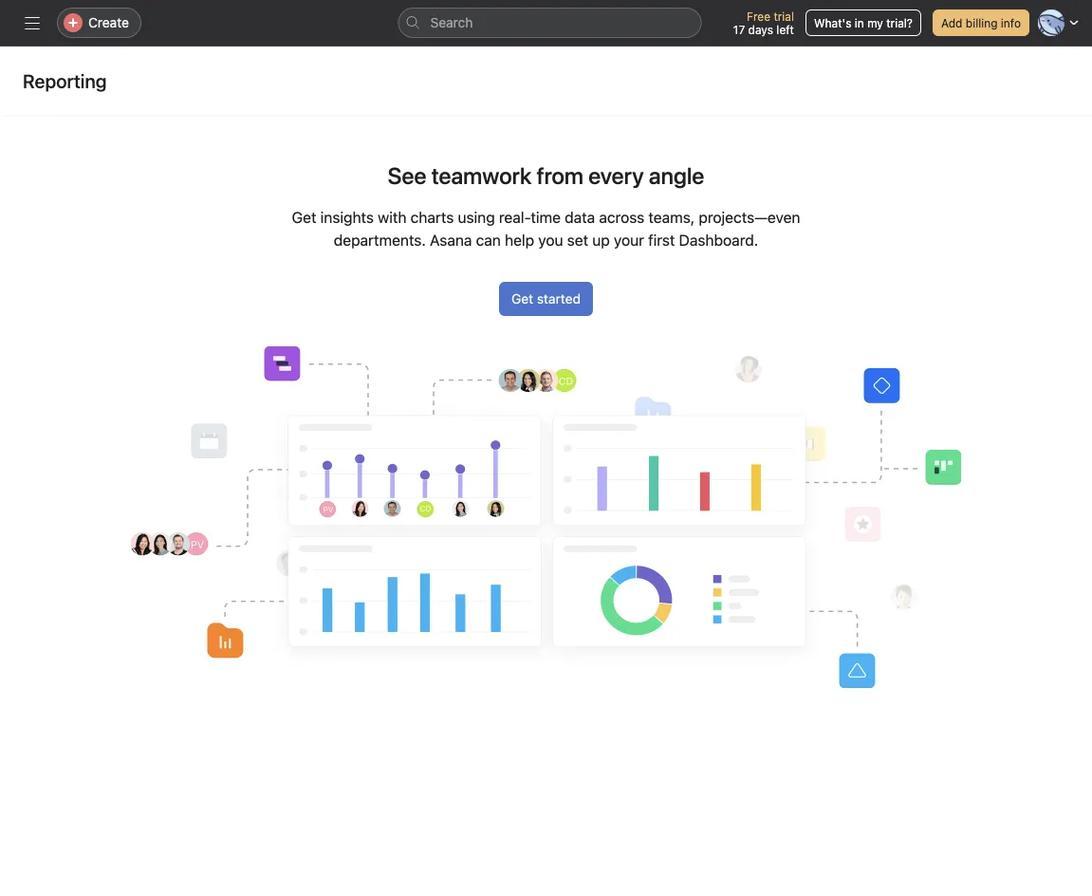 Task type: vqa. For each thing, say whether or not it's contained in the screenshot.
the leftmost update
no



Task type: locate. For each thing, give the bounding box(es) containing it.
departments.
[[334, 231, 426, 249]]

create button
[[57, 8, 141, 38]]

search
[[431, 15, 473, 30]]

1 vertical spatial get
[[512, 291, 534, 307]]

insights
[[321, 208, 374, 226]]

expand sidebar image
[[25, 15, 40, 30]]

get for get started
[[512, 291, 534, 307]]

get inside "button"
[[512, 291, 534, 307]]

info
[[1002, 16, 1022, 29]]

get left insights
[[292, 208, 317, 226]]

real-
[[499, 208, 531, 226]]

1 horizontal spatial get
[[512, 291, 534, 307]]

time
[[531, 208, 561, 226]]

get
[[292, 208, 317, 226], [512, 291, 534, 307]]

every angle
[[589, 162, 705, 189]]

set
[[568, 231, 589, 249]]

0 vertical spatial get
[[292, 208, 317, 226]]

0 horizontal spatial get
[[292, 208, 317, 226]]

get for get insights with charts using real-time data across teams, projects—even departments. asana can help you set up your first dashboard.
[[292, 208, 317, 226]]

what's
[[815, 16, 852, 29]]

teamwork
[[432, 162, 532, 189]]

can
[[476, 231, 501, 249]]

billing
[[966, 16, 998, 29]]

with
[[378, 208, 407, 226]]

my
[[868, 16, 884, 29]]

free trial 17 days left
[[734, 9, 795, 36]]

trial
[[774, 9, 795, 23]]

search list box
[[398, 8, 702, 38]]

in
[[855, 16, 865, 29]]

get inside get insights with charts using real-time data across teams, projects—even departments. asana can help you set up your first dashboard.
[[292, 208, 317, 226]]

create
[[88, 15, 129, 30]]

charts
[[411, 208, 454, 226]]

get left started on the top of page
[[512, 291, 534, 307]]

free
[[747, 9, 771, 23]]



Task type: describe. For each thing, give the bounding box(es) containing it.
using
[[458, 208, 495, 226]]

what's in my trial?
[[815, 16, 913, 29]]

trial?
[[887, 16, 913, 29]]

across
[[600, 208, 645, 226]]

help
[[505, 231, 535, 249]]

what's in my trial? button
[[806, 9, 922, 36]]

17
[[734, 23, 746, 36]]

left
[[777, 23, 795, 36]]

get started button
[[499, 282, 593, 316]]

add
[[942, 16, 963, 29]]

see teamwork from every angle
[[388, 162, 705, 189]]

reporting
[[23, 69, 107, 92]]

you
[[539, 231, 564, 249]]

search button
[[398, 8, 702, 38]]

teams,
[[649, 208, 695, 226]]

asana
[[430, 231, 472, 249]]

projects—even
[[699, 208, 801, 226]]

see
[[388, 162, 427, 189]]

your
[[614, 231, 645, 249]]

started
[[537, 291, 581, 307]]

add billing info
[[942, 16, 1022, 29]]

from
[[537, 162, 584, 189]]

add billing info button
[[933, 9, 1030, 36]]

data
[[565, 208, 596, 226]]

get started
[[512, 291, 581, 307]]

first
[[649, 231, 675, 249]]

up
[[593, 231, 610, 249]]

get insights with charts using real-time data across teams, projects—even departments. asana can help you set up your first dashboard.
[[292, 208, 801, 249]]

days
[[749, 23, 774, 36]]

dashboard.
[[679, 231, 759, 249]]



